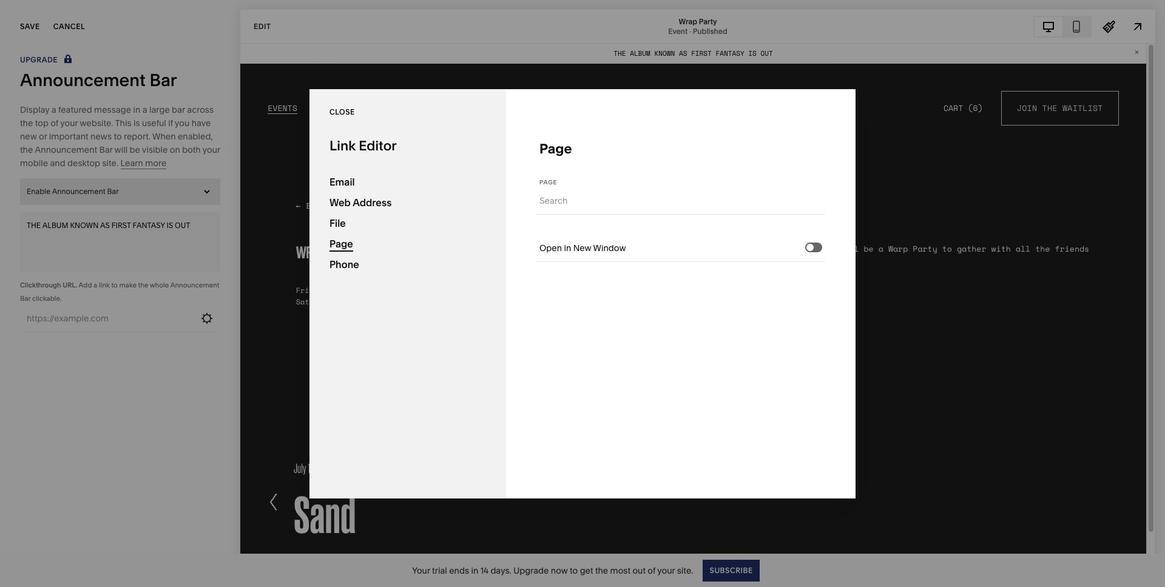 Task type: locate. For each thing, give the bounding box(es) containing it.
0 horizontal spatial your
[[60, 118, 78, 129]]

1 horizontal spatial site.
[[677, 565, 693, 576]]

the right get
[[595, 565, 608, 576]]

1 vertical spatial in
[[564, 242, 571, 253]]

0 vertical spatial to
[[114, 131, 122, 142]]

save
[[20, 22, 40, 31]]

·
[[690, 26, 691, 36]]

0 horizontal spatial a
[[51, 104, 56, 115]]

upgrade left now
[[514, 565, 549, 576]]

1 horizontal spatial upgrade
[[514, 565, 549, 576]]

most
[[610, 565, 631, 576]]

open
[[540, 242, 562, 253]]

of
[[51, 118, 58, 129], [648, 565, 656, 576]]

your
[[60, 118, 78, 129], [203, 144, 220, 155], [658, 565, 675, 576]]

bar inside display a featured message in a large bar across the top of your website. this is useful if you have new or important news to report. when enabled, the announcement bar will be visible on both your mobile and desktop site.
[[99, 144, 113, 155]]

1 horizontal spatial of
[[648, 565, 656, 576]]

a inside add a link to make the whole announcement bar clickable.
[[94, 281, 97, 290]]

address
[[353, 196, 392, 208]]

link
[[330, 137, 356, 154]]

tab list
[[1035, 17, 1091, 36]]

1 vertical spatial site.
[[677, 565, 693, 576]]

your right both
[[203, 144, 220, 155]]

bar inside add a link to make the whole announcement bar clickable.
[[20, 294, 31, 303]]

announcement right whole
[[170, 281, 219, 290]]

the
[[27, 221, 41, 230]]

or
[[39, 131, 47, 142]]

a left link
[[94, 281, 97, 290]]

0 vertical spatial of
[[51, 118, 58, 129]]

to inside add a link to make the whole announcement bar clickable.
[[111, 281, 118, 290]]

1 vertical spatial of
[[648, 565, 656, 576]]

close button
[[330, 101, 355, 123]]

upgrade
[[20, 55, 58, 64], [514, 565, 549, 576]]

the up new at the left of page
[[20, 118, 33, 129]]

email
[[330, 176, 355, 188]]

clickthrough
[[20, 281, 61, 290]]

announcement
[[20, 70, 146, 90], [35, 144, 97, 155], [52, 187, 105, 196], [170, 281, 219, 290]]

web
[[330, 196, 351, 208]]

the right make at left top
[[138, 281, 148, 290]]

featured
[[58, 104, 92, 115]]

to left get
[[570, 565, 578, 576]]

page
[[540, 141, 572, 157], [540, 179, 557, 185], [330, 238, 353, 250]]

a
[[51, 104, 56, 115], [142, 104, 147, 115], [94, 281, 97, 290]]

cancel
[[53, 22, 85, 31]]

your up important
[[60, 118, 78, 129]]

in left '14'
[[471, 565, 478, 576]]

announcement down important
[[35, 144, 97, 155]]

message
[[94, 104, 131, 115]]

in up is on the left
[[133, 104, 140, 115]]

dialog
[[310, 89, 856, 499]]

new
[[20, 131, 37, 142]]

0 horizontal spatial of
[[51, 118, 58, 129]]

1 vertical spatial to
[[111, 281, 118, 290]]

the
[[20, 118, 33, 129], [20, 144, 33, 155], [138, 281, 148, 290], [595, 565, 608, 576]]

make
[[119, 281, 137, 290]]

1 horizontal spatial your
[[203, 144, 220, 155]]

in left the new
[[564, 242, 571, 253]]

visible
[[142, 144, 168, 155]]

upgrade down save button
[[20, 55, 58, 64]]

news
[[90, 131, 112, 142]]

party
[[699, 17, 717, 26]]

website.
[[80, 118, 113, 129]]

0 horizontal spatial upgrade
[[20, 55, 58, 64]]

site.
[[102, 158, 118, 169], [677, 565, 693, 576]]

0 vertical spatial in
[[133, 104, 140, 115]]

to right link
[[111, 281, 118, 290]]

announcement inside display a featured message in a large bar across the top of your website. this is useful if you have new or important news to report. when enabled, the announcement bar will be visible on both your mobile and desktop site.
[[35, 144, 97, 155]]

2 vertical spatial your
[[658, 565, 675, 576]]

site. right out
[[677, 565, 693, 576]]

the inside add a link to make the whole announcement bar clickable.
[[138, 281, 148, 290]]

0 horizontal spatial in
[[133, 104, 140, 115]]

0 horizontal spatial site.
[[102, 158, 118, 169]]

bar
[[150, 70, 177, 90], [99, 144, 113, 155], [107, 187, 119, 196], [20, 294, 31, 303]]

this
[[115, 118, 131, 129]]

mobile
[[20, 158, 48, 169]]

your
[[412, 565, 430, 576]]

wrap party event · published
[[668, 17, 728, 36]]

be
[[130, 144, 140, 155]]

1 horizontal spatial a
[[94, 281, 97, 290]]

fantasy
[[133, 221, 165, 230]]

display a featured message in a large bar across the top of your website. this is useful if you have new or important news to report. when enabled, the announcement bar will be visible on both your mobile and desktop site.
[[20, 104, 220, 169]]

your right out
[[658, 565, 675, 576]]

announcement up featured
[[20, 70, 146, 90]]

edit button
[[246, 15, 279, 38]]

dialog containing link editor
[[310, 89, 856, 499]]

phone link
[[330, 254, 486, 275]]

enabled,
[[178, 131, 213, 142]]

a for link
[[94, 281, 97, 290]]

2 vertical spatial in
[[471, 565, 478, 576]]

bar down news
[[99, 144, 113, 155]]

add
[[79, 281, 92, 290]]

bar down clickthrough
[[20, 294, 31, 303]]

a right display
[[51, 104, 56, 115]]

file
[[330, 217, 346, 229]]

a left large
[[142, 104, 147, 115]]

of right the top
[[51, 118, 58, 129]]

to
[[114, 131, 122, 142], [111, 281, 118, 290], [570, 565, 578, 576]]

the album known as first fantasy is out
[[27, 221, 190, 230]]

of right out
[[648, 565, 656, 576]]

save button
[[20, 13, 40, 40]]

Search text field
[[540, 187, 822, 214]]

to up the "will" at the left top of page
[[114, 131, 122, 142]]

desktop
[[67, 158, 100, 169]]

known
[[70, 221, 99, 230]]

the down new at the left of page
[[20, 144, 33, 155]]

web address
[[330, 196, 392, 208]]

0 vertical spatial upgrade
[[20, 55, 58, 64]]

settings heavy icon image
[[200, 312, 214, 325]]

learn
[[120, 158, 143, 169]]

new
[[573, 242, 591, 253]]

is
[[167, 221, 173, 230]]

0 vertical spatial site.
[[102, 158, 118, 169]]

published
[[693, 26, 728, 36]]

enable announcement bar
[[27, 187, 119, 196]]

learn more
[[120, 158, 167, 169]]

site. down the "will" at the left top of page
[[102, 158, 118, 169]]

first
[[112, 221, 131, 230]]

out
[[633, 565, 646, 576]]



Task type: vqa. For each thing, say whether or not it's contained in the screenshot.
project
no



Task type: describe. For each thing, give the bounding box(es) containing it.
display
[[20, 104, 49, 115]]

wrap
[[679, 17, 697, 26]]

report.
[[124, 131, 151, 142]]

get
[[580, 565, 593, 576]]

event
[[668, 26, 688, 36]]

editor
[[359, 137, 397, 154]]

you
[[175, 118, 190, 129]]

of inside display a featured message in a large bar across the top of your website. this is useful if you have new or important news to report. when enabled, the announcement bar will be visible on both your mobile and desktop site.
[[51, 118, 58, 129]]

have
[[192, 118, 211, 129]]

bar
[[172, 104, 185, 115]]

email link
[[330, 171, 486, 192]]

ends
[[449, 565, 469, 576]]

a for featured
[[51, 104, 56, 115]]

now
[[551, 565, 568, 576]]

clickthrough url.
[[20, 281, 77, 290]]

in inside display a featured message in a large bar across the top of your website. this is useful if you have new or important news to report. when enabled, the announcement bar will be visible on both your mobile and desktop site.
[[133, 104, 140, 115]]

1 horizontal spatial in
[[471, 565, 478, 576]]

on
[[170, 144, 180, 155]]

close
[[330, 107, 355, 117]]

2 vertical spatial to
[[570, 565, 578, 576]]

album
[[42, 221, 68, 230]]

to inside display a featured message in a large bar across the top of your website. this is useful if you have new or important news to report. when enabled, the announcement bar will be visible on both your mobile and desktop site.
[[114, 131, 122, 142]]

window
[[593, 242, 626, 253]]

upgrade button
[[20, 53, 75, 67]]

top
[[35, 118, 49, 129]]

1 vertical spatial upgrade
[[514, 565, 549, 576]]

14
[[480, 565, 489, 576]]

site. inside display a featured message in a large bar across the top of your website. this is useful if you have new or important news to report. when enabled, the announcement bar will be visible on both your mobile and desktop site.
[[102, 158, 118, 169]]

announcement inside add a link to make the whole announcement bar clickable.
[[170, 281, 219, 290]]

large
[[149, 104, 170, 115]]

your trial ends in 14 days. upgrade now to get the most out of your site.
[[412, 565, 693, 576]]

link editor
[[330, 137, 397, 154]]

cancel button
[[53, 13, 85, 40]]

https://example.com text field
[[27, 305, 195, 332]]

announcement bar
[[20, 70, 177, 90]]

edit
[[254, 22, 271, 31]]

if
[[168, 118, 173, 129]]

link
[[99, 281, 110, 290]]

page link
[[330, 233, 486, 254]]

will
[[114, 144, 128, 155]]

2 horizontal spatial a
[[142, 104, 147, 115]]

2 horizontal spatial in
[[564, 242, 571, 253]]

and
[[50, 158, 65, 169]]

enable
[[27, 187, 50, 196]]

phone
[[330, 258, 359, 270]]

open in new window
[[540, 242, 626, 253]]

days.
[[491, 565, 512, 576]]

1 vertical spatial page
[[540, 179, 557, 185]]

useful
[[142, 118, 166, 129]]

announcement down desktop
[[52, 187, 105, 196]]

1 vertical spatial your
[[203, 144, 220, 155]]

both
[[182, 144, 201, 155]]

whole
[[150, 281, 169, 290]]

learn more link
[[120, 158, 167, 169]]

when
[[152, 131, 176, 142]]

Open in New Window checkbox
[[807, 244, 814, 251]]

0 vertical spatial your
[[60, 118, 78, 129]]

important
[[49, 131, 88, 142]]

2 horizontal spatial your
[[658, 565, 675, 576]]

bar up 'the album known as first fantasy is out'
[[107, 187, 119, 196]]

more
[[145, 158, 167, 169]]

across
[[187, 104, 214, 115]]

url.
[[63, 281, 77, 290]]

bar up large
[[150, 70, 177, 90]]

is
[[133, 118, 140, 129]]

clickable.
[[32, 294, 62, 303]]

0 vertical spatial page
[[540, 141, 572, 157]]

web address link
[[330, 192, 486, 213]]

trial
[[432, 565, 447, 576]]

upgrade inside button
[[20, 55, 58, 64]]

2 vertical spatial page
[[330, 238, 353, 250]]

file link
[[330, 213, 486, 233]]

as
[[100, 221, 110, 230]]

add a link to make the whole announcement bar clickable.
[[20, 281, 219, 303]]

out
[[175, 221, 190, 230]]



